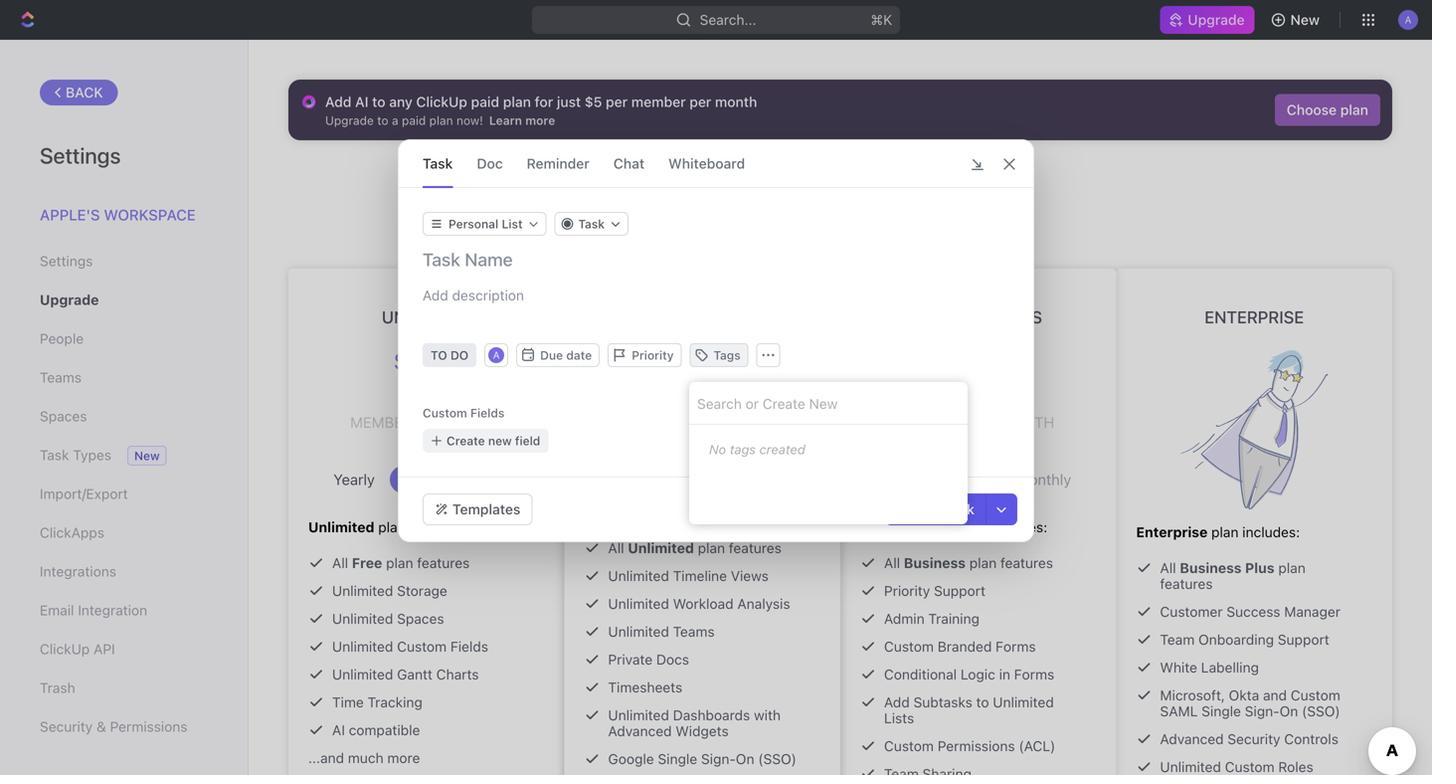 Task type: vqa. For each thing, say whether or not it's contained in the screenshot.
Task 1
no



Task type: describe. For each thing, give the bounding box(es) containing it.
on inside microsoft, okta and custom saml single sign-on (sso)
[[1280, 703, 1299, 719]]

subtasks
[[914, 694, 973, 711]]

trash
[[40, 680, 75, 696]]

business up 19
[[915, 307, 996, 327]]

settings link
[[40, 244, 208, 278]]

plan includes:
[[646, 504, 739, 520]]

1 horizontal spatial to
[[784, 168, 802, 193]]

any
[[389, 94, 413, 110]]

all for all business plan features
[[885, 555, 901, 571]]

new inside new button
[[1291, 11, 1321, 28]]

all for all free plan features
[[332, 555, 348, 571]]

customer
[[1161, 604, 1224, 620]]

analysis
[[738, 596, 791, 612]]

choose plan
[[1288, 102, 1369, 118]]

labelling
[[1202, 659, 1260, 676]]

0 horizontal spatial more
[[388, 750, 420, 766]]

private
[[609, 651, 653, 668]]

Search or Create New text field
[[690, 382, 968, 425]]

unlimited dashboards with advanced widgets
[[609, 707, 781, 739]]

includes: up all free plan features at the left bottom of the page
[[409, 519, 467, 535]]

1 horizontal spatial upgrade
[[698, 168, 779, 193]]

1 vertical spatial forms
[[1015, 666, 1055, 683]]

onboarding
[[1199, 631, 1275, 648]]

1 vertical spatial upgrade link
[[40, 283, 208, 317]]

clickup inside settings element
[[40, 641, 90, 657]]

clickup api link
[[40, 632, 208, 666]]

unlimited for unlimited workload analysis
[[609, 596, 670, 612]]

enterprise for enterprise
[[1205, 307, 1305, 327]]

spaces link
[[40, 400, 208, 433]]

workload
[[673, 596, 734, 612]]

single inside microsoft, okta and custom saml single sign-on (sso)
[[1202, 703, 1242, 719]]

tracking
[[368, 694, 423, 711]]

month for 12
[[724, 399, 779, 416]]

unlimited teams
[[609, 623, 715, 640]]

chat button
[[614, 140, 645, 187]]

microsoft, okta and custom saml single sign-on (sso)
[[1161, 687, 1341, 719]]

for
[[535, 94, 554, 110]]

clickapps link
[[40, 516, 208, 550]]

unlimited for unlimited custom fields
[[332, 638, 393, 655]]

email integration link
[[40, 594, 208, 627]]

timeline
[[673, 568, 727, 584]]

white labelling
[[1161, 659, 1260, 676]]

0 horizontal spatial yearly
[[334, 471, 375, 488]]

per for 19
[[969, 413, 996, 431]]

0 horizontal spatial ai
[[332, 722, 345, 738]]

features inside all business plus plan features
[[1161, 576, 1214, 592]]

business inside all business plus plan features
[[1181, 560, 1242, 576]]

priority
[[885, 583, 931, 599]]

types
[[73, 447, 111, 463]]

manager
[[1285, 604, 1341, 620]]

&
[[97, 718, 106, 735]]

member for 12
[[627, 399, 689, 416]]

team
[[1161, 631, 1195, 648]]

clickup inside "add ai to any clickup paid plan for just $5 per member per month learn more"
[[416, 94, 468, 110]]

sign- inside microsoft, okta and custom saml single sign-on (sso)
[[1246, 703, 1280, 719]]

trash link
[[40, 671, 208, 705]]

custom fields
[[423, 406, 505, 420]]

created
[[760, 442, 806, 457]]

to for add ai to any clickup paid plan for just $5 per member per month learn more
[[372, 94, 386, 110]]

people
[[40, 330, 84, 347]]

plan up all unlimited plan features
[[650, 504, 678, 520]]

time tracking
[[332, 694, 423, 711]]

custom branded forms
[[885, 638, 1037, 655]]

all free plan features
[[332, 555, 470, 571]]

features for all business plan features
[[1001, 555, 1054, 571]]

google single sign-on (sso)
[[609, 751, 797, 767]]

unlimited gantt charts
[[332, 666, 479, 683]]

0 vertical spatial upgrade
[[1189, 11, 1246, 28]]

12
[[672, 324, 734, 404]]

member for 19
[[903, 413, 965, 431]]

people link
[[40, 322, 208, 356]]

unlimited workload analysis
[[609, 596, 791, 612]]

per for 12
[[693, 399, 720, 416]]

email integration
[[40, 602, 147, 618]]

1 vertical spatial permissions
[[938, 738, 1016, 754]]

(acl)
[[1019, 738, 1056, 754]]

unlimited for unlimited dashboards with advanced widgets
[[609, 707, 670, 723]]

(sso) inside microsoft, okta and custom saml single sign-on (sso)
[[1303, 703, 1341, 719]]

plan down business plus plan includes:
[[970, 555, 997, 571]]

tags
[[730, 442, 756, 457]]

add for add subtasks to unlimited lists
[[885, 694, 910, 711]]

custom for custom branded forms
[[885, 638, 934, 655]]

unlimited for unlimited timeline views
[[609, 568, 670, 584]]

dialog containing task
[[398, 139, 1035, 542]]

time
[[332, 694, 364, 711]]

widgets
[[676, 723, 729, 739]]

1 vertical spatial single
[[658, 751, 698, 767]]

plus inside all business plus plan features
[[1246, 560, 1275, 576]]

apple's workspace
[[40, 206, 196, 223]]

all for all business plus plan features
[[1161, 560, 1177, 576]]

reminder
[[527, 155, 590, 172]]

0 horizontal spatial (sso)
[[759, 751, 797, 767]]

spaces inside settings element
[[40, 408, 87, 424]]

lists
[[885, 710, 915, 726]]

gantt
[[397, 666, 433, 683]]

includes: up all business plus plan features
[[1243, 524, 1301, 540]]

1 horizontal spatial security
[[1228, 731, 1281, 747]]

1 horizontal spatial yearly
[[610, 456, 651, 473]]

0 horizontal spatial support
[[934, 583, 986, 599]]

views
[[731, 568, 769, 584]]

security & permissions
[[40, 718, 188, 735]]

back
[[66, 84, 103, 101]]

conditional logic in forms
[[885, 666, 1055, 683]]

paid
[[471, 94, 500, 110]]

back link
[[40, 80, 118, 105]]

create task
[[897, 501, 975, 517]]

unlimited custom fields
[[332, 638, 489, 655]]

ai compatible
[[332, 722, 420, 738]]

Task Name text field
[[423, 248, 1014, 272]]

member inside "add ai to any clickup paid plan for just $5 per member per month learn more"
[[632, 94, 686, 110]]

advanced inside "unlimited dashboards with advanced widgets"
[[609, 723, 672, 739]]

all business plan features
[[885, 555, 1054, 571]]

business down create
[[861, 519, 923, 535]]

unlimited plan includes:
[[308, 519, 467, 535]]

unlimited for unlimited gantt charts
[[332, 666, 393, 683]]

per for 7
[[416, 413, 444, 431]]

doc button
[[477, 140, 503, 187]]

plan up all business plus plan features
[[1212, 524, 1239, 540]]

unlimited spaces
[[332, 611, 444, 627]]

tags
[[714, 348, 741, 362]]

security inside security & permissions link
[[40, 718, 93, 735]]

$5
[[585, 94, 603, 110]]

task for task
[[423, 155, 453, 172]]

no
[[710, 442, 727, 457]]

admin training
[[885, 611, 980, 627]]

1 vertical spatial sign-
[[702, 751, 736, 767]]

includes: up all unlimited plan features
[[681, 504, 739, 520]]



Task type: locate. For each thing, give the bounding box(es) containing it.
dialog
[[398, 139, 1035, 542]]

all left 'free'
[[332, 555, 348, 571]]

much
[[348, 750, 384, 766]]

plus up 19
[[1001, 307, 1043, 327]]

0 vertical spatial new
[[1291, 11, 1321, 28]]

new up the import/export link
[[134, 449, 160, 463]]

$
[[659, 332, 670, 360], [394, 347, 405, 375], [933, 347, 944, 375]]

1 vertical spatial settings
[[40, 253, 93, 269]]

1 horizontal spatial clickup
[[416, 94, 468, 110]]

0 vertical spatial forms
[[996, 638, 1037, 655]]

ai inside "add ai to any clickup paid plan for just $5 per member per month learn more"
[[355, 94, 369, 110]]

create
[[897, 501, 941, 517]]

plan inside "add ai to any clickup paid plan for just $5 per member per month learn more"
[[503, 94, 531, 110]]

unlimited for unlimited spaces
[[332, 611, 393, 627]]

0 horizontal spatial single
[[658, 751, 698, 767]]

1 horizontal spatial more
[[526, 113, 556, 127]]

task types
[[40, 447, 111, 463]]

spaces up task types
[[40, 408, 87, 424]]

ai down time
[[332, 722, 345, 738]]

1 horizontal spatial permissions
[[938, 738, 1016, 754]]

plan up the all business plan features
[[959, 519, 987, 535]]

0 vertical spatial task
[[423, 155, 453, 172]]

tags button
[[690, 343, 749, 367]]

1 horizontal spatial (sso)
[[1303, 703, 1341, 719]]

1 horizontal spatial teams
[[673, 623, 715, 640]]

okta
[[1230, 687, 1260, 704]]

google
[[609, 751, 654, 767]]

1 vertical spatial add
[[885, 694, 910, 711]]

to left any
[[372, 94, 386, 110]]

0 vertical spatial enterprise
[[1205, 307, 1305, 327]]

compatible
[[349, 722, 420, 738]]

in
[[1000, 666, 1011, 683]]

permissions down add subtasks to unlimited lists at the right of the page
[[938, 738, 1016, 754]]

$ left 7
[[394, 347, 405, 375]]

1 vertical spatial enterprise
[[1137, 524, 1208, 540]]

fields right 7
[[471, 406, 505, 420]]

features for all unlimited plan features
[[729, 540, 782, 556]]

sign- up 'advanced security controls'
[[1246, 703, 1280, 719]]

settings up apple's
[[40, 142, 121, 168]]

support
[[934, 583, 986, 599], [1279, 631, 1330, 648]]

$ for 7
[[394, 347, 405, 375]]

month
[[716, 94, 758, 110], [724, 399, 779, 416], [448, 413, 503, 431], [1000, 413, 1055, 431]]

unleash
[[807, 168, 880, 193]]

clickup right any
[[416, 94, 468, 110]]

add down conditional
[[885, 694, 910, 711]]

0 vertical spatial single
[[1202, 703, 1242, 719]]

1 horizontal spatial $
[[659, 332, 670, 360]]

0 vertical spatial settings
[[40, 142, 121, 168]]

add
[[325, 94, 352, 110], [885, 694, 910, 711]]

settings element
[[0, 40, 249, 775]]

teams inside settings element
[[40, 369, 82, 386]]

advanced security controls
[[1161, 731, 1339, 747]]

upgrade up task name text field
[[698, 168, 779, 193]]

to down logic
[[977, 694, 990, 711]]

1 vertical spatial support
[[1279, 631, 1330, 648]]

create task button
[[885, 494, 987, 525]]

new up choose
[[1291, 11, 1321, 28]]

team onboarding support
[[1161, 631, 1330, 648]]

1 vertical spatial more
[[388, 750, 420, 766]]

upgrade link left new button
[[1161, 6, 1255, 34]]

fields up charts
[[451, 638, 489, 655]]

custom inside dialog
[[423, 406, 467, 420]]

unlimited inside "unlimited dashboards with advanced widgets"
[[609, 707, 670, 723]]

0 horizontal spatial clickup
[[40, 641, 90, 657]]

clickapps
[[40, 524, 104, 541]]

whiteboard button
[[669, 140, 746, 187]]

0 horizontal spatial upgrade
[[40, 292, 99, 308]]

no tags created
[[710, 442, 806, 457]]

0 horizontal spatial spaces
[[40, 408, 87, 424]]

business up priority support in the right bottom of the page
[[904, 555, 966, 571]]

private docs
[[609, 651, 690, 668]]

1 horizontal spatial add
[[885, 694, 910, 711]]

to inside add subtasks to unlimited lists
[[977, 694, 990, 711]]

$ inside $ 7 member per month
[[394, 347, 405, 375]]

clickup up trash
[[40, 641, 90, 657]]

1 vertical spatial new
[[134, 449, 160, 463]]

0 vertical spatial to
[[372, 94, 386, 110]]

advanced down saml at the bottom of the page
[[1161, 731, 1225, 747]]

add inside "add ai to any clickup paid plan for just $5 per member per month learn more"
[[325, 94, 352, 110]]

1 horizontal spatial plus
[[1001, 307, 1043, 327]]

1 vertical spatial teams
[[673, 623, 715, 640]]

features for all free plan features
[[417, 555, 470, 571]]

logic
[[961, 666, 996, 683]]

unlimited for unlimited teams
[[609, 623, 670, 640]]

clickup
[[416, 94, 468, 110], [40, 641, 90, 657]]

all
[[609, 540, 625, 556], [332, 555, 348, 571], [885, 555, 901, 571], [1161, 560, 1177, 576]]

upgrade inside settings element
[[40, 292, 99, 308]]

0 horizontal spatial permissions
[[110, 718, 188, 735]]

features up views
[[729, 540, 782, 556]]

0 vertical spatial on
[[1280, 703, 1299, 719]]

task inside settings element
[[40, 447, 69, 463]]

and
[[1264, 687, 1288, 704]]

timesheets
[[609, 679, 683, 696]]

0 horizontal spatial advanced
[[609, 723, 672, 739]]

task left doc
[[423, 155, 453, 172]]

1 vertical spatial upgrade
[[698, 168, 779, 193]]

microsoft,
[[1161, 687, 1226, 704]]

1 vertical spatial to
[[784, 168, 802, 193]]

search...
[[700, 11, 757, 28]]

unlimited for unlimited
[[382, 307, 471, 327]]

0 vertical spatial clickup
[[416, 94, 468, 110]]

plan right choose
[[1341, 102, 1369, 118]]

0 horizontal spatial task
[[40, 447, 69, 463]]

upgrade up people
[[40, 292, 99, 308]]

forms up in
[[996, 638, 1037, 655]]

1 vertical spatial fields
[[451, 638, 489, 655]]

$ 19 member per month
[[903, 339, 1055, 431]]

0 vertical spatial permissions
[[110, 718, 188, 735]]

plan up unlimited storage
[[386, 555, 414, 571]]

plus for business plus
[[1001, 307, 1043, 327]]

business plus
[[915, 307, 1043, 327]]

plus down create task in the right of the page
[[926, 519, 956, 535]]

0 horizontal spatial plus
[[926, 519, 956, 535]]

more down for
[[526, 113, 556, 127]]

$ left 19
[[933, 347, 944, 375]]

settings down apple's
[[40, 253, 93, 269]]

enterprise image
[[1181, 350, 1329, 510]]

all inside all business plus plan features
[[1161, 560, 1177, 576]]

choose plan link
[[1276, 94, 1381, 126]]

0 vertical spatial sign-
[[1246, 703, 1280, 719]]

success
[[1227, 604, 1281, 620]]

permissions down trash 'link' at the left bottom of page
[[110, 718, 188, 735]]

fields inside dialog
[[471, 406, 505, 420]]

sign-
[[1246, 703, 1280, 719], [702, 751, 736, 767]]

2 vertical spatial plus
[[1246, 560, 1275, 576]]

reminder button
[[527, 140, 590, 187]]

chat
[[614, 155, 645, 172]]

features up storage
[[417, 555, 470, 571]]

$ for 12
[[659, 332, 670, 360]]

0 horizontal spatial security
[[40, 718, 93, 735]]

new button
[[1263, 4, 1332, 36]]

1 horizontal spatial new
[[1291, 11, 1321, 28]]

$ inside $ 12 member per month
[[659, 332, 670, 360]]

0 vertical spatial ai
[[355, 94, 369, 110]]

with
[[754, 707, 781, 723]]

0 horizontal spatial teams
[[40, 369, 82, 386]]

1 settings from the top
[[40, 142, 121, 168]]

add left any
[[325, 94, 352, 110]]

0 horizontal spatial to
[[372, 94, 386, 110]]

$ 7 member per month
[[350, 339, 503, 431]]

month for 7
[[448, 413, 503, 431]]

charts
[[437, 666, 479, 683]]

1 vertical spatial spaces
[[397, 611, 444, 627]]

permissions inside settings element
[[110, 718, 188, 735]]

0 vertical spatial spaces
[[40, 408, 87, 424]]

2 horizontal spatial to
[[977, 694, 990, 711]]

plan up timeline
[[698, 540, 726, 556]]

add for add ai to any clickup paid plan for just $5 per member per month learn more
[[325, 94, 352, 110]]

to for add subtasks to unlimited lists
[[977, 694, 990, 711]]

enterprise
[[1205, 307, 1305, 327], [1137, 524, 1208, 540]]

business plus plan includes:
[[861, 519, 1048, 535]]

$ left 12
[[659, 332, 670, 360]]

task button
[[423, 140, 453, 187]]

security left the &
[[40, 718, 93, 735]]

features up "customer"
[[1161, 576, 1214, 592]]

0 vertical spatial (sso)
[[1303, 703, 1341, 719]]

0 horizontal spatial on
[[736, 751, 755, 767]]

1 horizontal spatial upgrade link
[[1161, 6, 1255, 34]]

to left unleash
[[784, 168, 802, 193]]

plus for business plus plan includes:
[[926, 519, 956, 535]]

month inside $ 19 member per month
[[1000, 413, 1055, 431]]

single down widgets
[[658, 751, 698, 767]]

just
[[557, 94, 581, 110]]

0 vertical spatial fields
[[471, 406, 505, 420]]

upgrade link up people 'link'
[[40, 283, 208, 317]]

add subtasks to unlimited lists
[[885, 694, 1055, 726]]

teams down people
[[40, 369, 82, 386]]

security down microsoft, okta and custom saml single sign-on (sso)
[[1228, 731, 1281, 747]]

0 vertical spatial teams
[[40, 369, 82, 386]]

month inside $ 12 member per month
[[724, 399, 779, 416]]

1 vertical spatial on
[[736, 751, 755, 767]]

plan inside all business plus plan features
[[1279, 560, 1306, 576]]

2 horizontal spatial task
[[945, 501, 975, 517]]

all up the unlimited timeline views
[[609, 540, 625, 556]]

2 horizontal spatial upgrade
[[1189, 11, 1246, 28]]

free
[[352, 555, 382, 571]]

0 vertical spatial more
[[526, 113, 556, 127]]

unlimited for unlimited storage
[[332, 583, 393, 599]]

month inside $ 7 member per month
[[448, 413, 503, 431]]

0 vertical spatial upgrade link
[[1161, 6, 1255, 34]]

teams link
[[40, 361, 208, 395]]

all up priority
[[885, 555, 901, 571]]

tags button
[[690, 343, 749, 367]]

unlimited for unlimited plan includes:
[[308, 519, 375, 535]]

1 horizontal spatial on
[[1280, 703, 1299, 719]]

0 horizontal spatial new
[[134, 449, 160, 463]]

1 vertical spatial plus
[[926, 519, 956, 535]]

(sso) up the controls
[[1303, 703, 1341, 719]]

2 horizontal spatial plus
[[1246, 560, 1275, 576]]

2 vertical spatial upgrade
[[40, 292, 99, 308]]

support down manager
[[1279, 631, 1330, 648]]

1 vertical spatial ai
[[332, 722, 345, 738]]

1 vertical spatial task
[[40, 447, 69, 463]]

member inside $ 7 member per month
[[350, 413, 412, 431]]

plan up the "learn" at left top
[[503, 94, 531, 110]]

to
[[372, 94, 386, 110], [784, 168, 802, 193], [977, 694, 990, 711]]

integrations
[[40, 563, 116, 580]]

1 horizontal spatial support
[[1279, 631, 1330, 648]]

on up the controls
[[1280, 703, 1299, 719]]

plan up all free plan features at the left bottom of the page
[[378, 519, 406, 535]]

features down business plus plan includes:
[[1001, 555, 1054, 571]]

member inside $ 12 member per month
[[627, 399, 689, 416]]

1 vertical spatial (sso)
[[759, 751, 797, 767]]

includes: up the all business plan features
[[990, 519, 1048, 535]]

upgrade link
[[1161, 6, 1255, 34], [40, 283, 208, 317]]

new
[[1291, 11, 1321, 28], [134, 449, 160, 463]]

task left types on the bottom of page
[[40, 447, 69, 463]]

plus up success at the right bottom of the page
[[1246, 560, 1275, 576]]

forms right in
[[1015, 666, 1055, 683]]

all up "customer"
[[1161, 560, 1177, 576]]

$ for 19
[[933, 347, 944, 375]]

0 vertical spatial plus
[[1001, 307, 1043, 327]]

2 vertical spatial task
[[945, 501, 975, 517]]

member inside $ 19 member per month
[[903, 413, 965, 431]]

email
[[40, 602, 74, 618]]

on down the with
[[736, 751, 755, 767]]

2 settings from the top
[[40, 253, 93, 269]]

task inside create task button
[[945, 501, 975, 517]]

workspace
[[104, 206, 196, 223]]

2 vertical spatial to
[[977, 694, 990, 711]]

advanced up google
[[609, 723, 672, 739]]

0 horizontal spatial sign-
[[702, 751, 736, 767]]

integrations link
[[40, 555, 208, 589]]

clickup api
[[40, 641, 115, 657]]

custom inside microsoft, okta and custom saml single sign-on (sso)
[[1292, 687, 1341, 704]]

ai left any
[[355, 94, 369, 110]]

$ inside $ 19 member per month
[[933, 347, 944, 375]]

month inside "add ai to any clickup paid plan for just $5 per member per month learn more"
[[716, 94, 758, 110]]

settings inside settings link
[[40, 253, 93, 269]]

whiteboard
[[669, 155, 746, 172]]

custom for custom permissions (acl)
[[885, 738, 934, 754]]

conditional
[[885, 666, 957, 683]]

add inside add subtasks to unlimited lists
[[885, 694, 910, 711]]

(sso) down the with
[[759, 751, 797, 767]]

choose
[[1288, 102, 1338, 118]]

apple's
[[40, 206, 100, 223]]

to inside "add ai to any clickup paid plan for just $5 per member per month learn more"
[[372, 94, 386, 110]]

per inside $ 7 member per month
[[416, 413, 444, 431]]

yearly up plan includes:
[[610, 456, 651, 473]]

2 horizontal spatial $
[[933, 347, 944, 375]]

upgrade
[[1189, 11, 1246, 28], [698, 168, 779, 193], [40, 292, 99, 308]]

7
[[410, 339, 444, 419]]

0 vertical spatial add
[[325, 94, 352, 110]]

(sso)
[[1303, 703, 1341, 719], [759, 751, 797, 767]]

1 vertical spatial clickup
[[40, 641, 90, 657]]

0 vertical spatial support
[[934, 583, 986, 599]]

1 horizontal spatial advanced
[[1161, 731, 1225, 747]]

per inside $ 12 member per month
[[693, 399, 720, 416]]

yearly up 'unlimited plan includes:'
[[334, 471, 375, 488]]

month for 19
[[1000, 413, 1055, 431]]

member
[[632, 94, 686, 110], [627, 399, 689, 416], [350, 413, 412, 431], [903, 413, 965, 431]]

per inside $ 19 member per month
[[969, 413, 996, 431]]

import/export
[[40, 486, 128, 502]]

spaces down storage
[[397, 611, 444, 627]]

business down enterprise plan includes:
[[1181, 560, 1242, 576]]

0 horizontal spatial upgrade link
[[40, 283, 208, 317]]

saml
[[1161, 703, 1199, 719]]

1 horizontal spatial task
[[423, 155, 453, 172]]

add ai to any clickup paid plan for just $5 per member per month learn more
[[325, 94, 758, 127]]

...and
[[308, 750, 344, 766]]

features
[[729, 540, 782, 556], [417, 555, 470, 571], [1001, 555, 1054, 571], [1161, 576, 1214, 592]]

unlimited inside add subtasks to unlimited lists
[[994, 694, 1055, 711]]

teams down unlimited workload analysis
[[673, 623, 715, 640]]

new inside settings element
[[134, 449, 160, 463]]

plan up manager
[[1279, 560, 1306, 576]]

more inside "add ai to any clickup paid plan for just $5 per member per month learn more"
[[526, 113, 556, 127]]

1 horizontal spatial single
[[1202, 703, 1242, 719]]

upgrade left new button
[[1189, 11, 1246, 28]]

custom permissions (acl)
[[885, 738, 1056, 754]]

0 horizontal spatial add
[[325, 94, 352, 110]]

yearly
[[610, 456, 651, 473], [334, 471, 375, 488]]

0 horizontal spatial $
[[394, 347, 405, 375]]

all for all unlimited plan features
[[609, 540, 625, 556]]

more
[[526, 113, 556, 127], [388, 750, 420, 766]]

enterprise for enterprise plan includes:
[[1137, 524, 1208, 540]]

task up business plus plan includes:
[[945, 501, 975, 517]]

api
[[94, 641, 115, 657]]

task for task types
[[40, 447, 69, 463]]

more down the compatible
[[388, 750, 420, 766]]

1 horizontal spatial sign-
[[1246, 703, 1280, 719]]

branded
[[938, 638, 992, 655]]

dashboards
[[673, 707, 751, 723]]

support up training
[[934, 583, 986, 599]]

custom for custom fields
[[423, 406, 467, 420]]

single up 'advanced security controls'
[[1202, 703, 1242, 719]]

1 horizontal spatial ai
[[355, 94, 369, 110]]

$ 12 member per month
[[627, 324, 779, 416]]

sign- down widgets
[[702, 751, 736, 767]]

member for 7
[[350, 413, 412, 431]]

upgrade to unleash everything
[[698, 168, 984, 193]]

learn
[[490, 113, 522, 127]]

1 horizontal spatial spaces
[[397, 611, 444, 627]]



